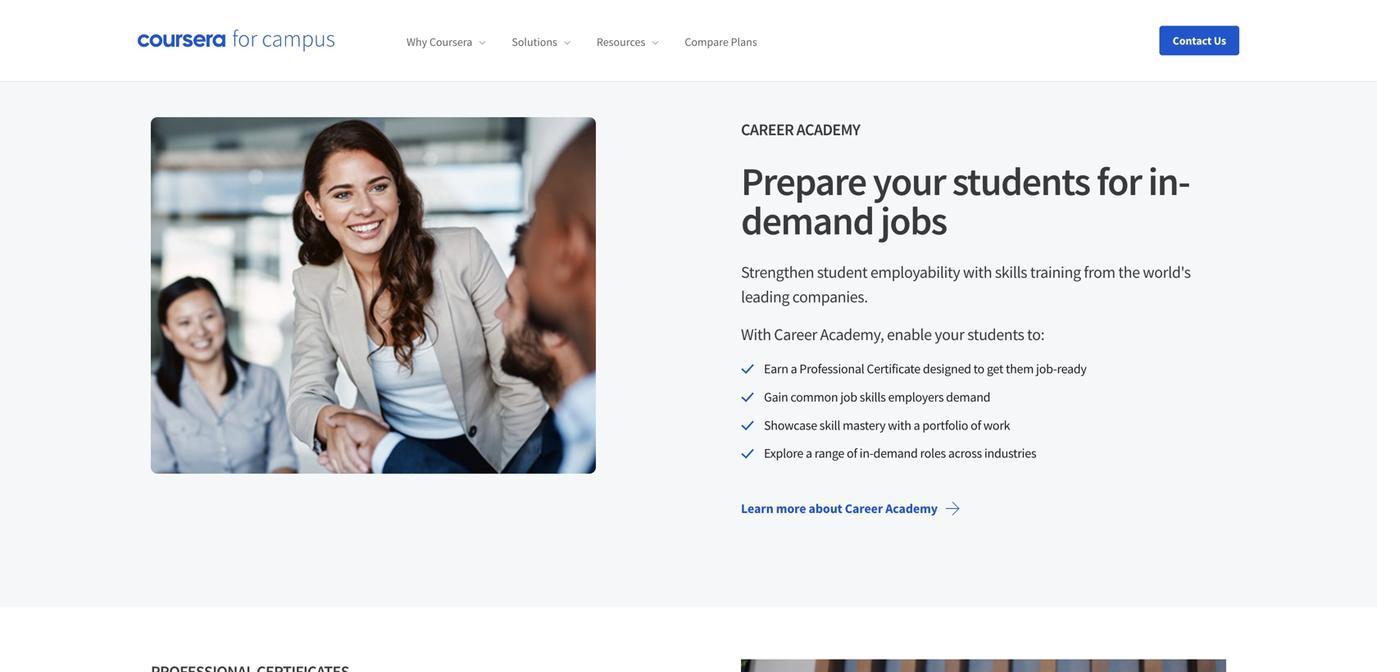 Task type: describe. For each thing, give the bounding box(es) containing it.
your inside the prepare your students for in- demand jobs
[[873, 157, 946, 206]]

why
[[407, 35, 427, 49]]

work
[[984, 417, 1010, 434]]

training
[[1030, 262, 1081, 282]]

earn
[[764, 361, 788, 377]]

get
[[987, 361, 1004, 377]]

micro-credentials video thumb image
[[741, 660, 1227, 672]]

with
[[741, 324, 771, 345]]

1 vertical spatial career
[[774, 324, 817, 345]]

0 vertical spatial career
[[741, 119, 794, 140]]

in- for for
[[1148, 157, 1190, 206]]

the
[[1119, 262, 1140, 282]]

range
[[815, 445, 845, 462]]

compare
[[685, 35, 729, 49]]

student
[[817, 262, 868, 282]]

roles
[[920, 445, 946, 462]]

job
[[841, 389, 857, 405]]

professional
[[800, 361, 864, 377]]

learn more about career academy link
[[728, 489, 974, 528]]

more
[[776, 501, 806, 517]]

1 vertical spatial academy
[[886, 501, 938, 517]]

1 vertical spatial demand
[[946, 389, 991, 405]]

in- for of
[[860, 445, 874, 462]]

about
[[809, 501, 843, 517]]

world's
[[1143, 262, 1191, 282]]

coursera for campus image
[[138, 29, 335, 52]]

enable
[[887, 324, 932, 345]]

showcase
[[764, 417, 817, 434]]

them
[[1006, 361, 1034, 377]]

for
[[1097, 157, 1142, 206]]

prepare your students for in- demand jobs
[[741, 157, 1190, 245]]

explore a range of in-demand roles across industries
[[764, 445, 1037, 462]]

explore
[[764, 445, 804, 462]]

a for range
[[806, 445, 812, 462]]

earn a professional certificate designed to get them job-ready
[[764, 361, 1087, 377]]

resources
[[597, 35, 646, 49]]

strengthen
[[741, 262, 814, 282]]

skill
[[820, 417, 840, 434]]

learn more about career academy
[[741, 501, 938, 517]]

a for professional
[[791, 361, 797, 377]]

contact us
[[1173, 33, 1227, 48]]

us
[[1214, 33, 1227, 48]]

strengthen student employability with skills training from the world's leading companies.
[[741, 262, 1191, 307]]

contact us button
[[1160, 26, 1240, 55]]



Task type: vqa. For each thing, say whether or not it's contained in the screenshot.
demand within Prepare your students for in- demand jobs
yes



Task type: locate. For each thing, give the bounding box(es) containing it.
1 vertical spatial of
[[847, 445, 857, 462]]

plans
[[731, 35, 757, 49]]

career academy
[[741, 119, 860, 140]]

skills
[[995, 262, 1027, 282], [860, 389, 886, 405]]

students
[[952, 157, 1090, 206], [968, 324, 1024, 345]]

0 vertical spatial your
[[873, 157, 946, 206]]

demand for roles
[[874, 445, 918, 462]]

leading
[[741, 287, 790, 307]]

a right the earn
[[791, 361, 797, 377]]

2 horizontal spatial a
[[914, 417, 920, 434]]

1 vertical spatial a
[[914, 417, 920, 434]]

in- right for
[[1148, 157, 1190, 206]]

of left "work"
[[971, 417, 981, 434]]

1 vertical spatial students
[[968, 324, 1024, 345]]

portfolio
[[923, 417, 968, 434]]

resources link
[[597, 35, 659, 49]]

across
[[948, 445, 982, 462]]

0 vertical spatial academy
[[797, 119, 860, 140]]

0 vertical spatial of
[[971, 417, 981, 434]]

with
[[963, 262, 992, 282], [888, 417, 911, 434]]

jobs
[[881, 196, 947, 245]]

academy,
[[820, 324, 884, 345]]

2 vertical spatial career
[[845, 501, 883, 517]]

demand down "to"
[[946, 389, 991, 405]]

0 vertical spatial skills
[[995, 262, 1027, 282]]

solutions link
[[512, 35, 571, 49]]

showcase skill mastery with a portfolio of work
[[764, 417, 1010, 434]]

1 vertical spatial your
[[935, 324, 965, 345]]

1 horizontal spatial a
[[806, 445, 812, 462]]

certificate
[[867, 361, 921, 377]]

career
[[741, 119, 794, 140], [774, 324, 817, 345], [845, 501, 883, 517]]

0 vertical spatial in-
[[1148, 157, 1190, 206]]

with for a
[[888, 417, 911, 434]]

coursera
[[430, 35, 473, 49]]

from
[[1084, 262, 1116, 282]]

to
[[974, 361, 985, 377]]

industries
[[985, 445, 1037, 462]]

demand
[[741, 196, 874, 245], [946, 389, 991, 405], [874, 445, 918, 462]]

your
[[873, 157, 946, 206], [935, 324, 965, 345]]

demand for jobs
[[741, 196, 874, 245]]

0 vertical spatial a
[[791, 361, 797, 377]]

compare plans link
[[685, 35, 757, 49]]

a down employers
[[914, 417, 920, 434]]

prepare
[[741, 157, 866, 206]]

career right with
[[774, 324, 817, 345]]

0 horizontal spatial with
[[888, 417, 911, 434]]

2 vertical spatial demand
[[874, 445, 918, 462]]

0 horizontal spatial skills
[[860, 389, 886, 405]]

0 vertical spatial students
[[952, 157, 1090, 206]]

why coursera link
[[407, 35, 486, 49]]

of right range
[[847, 445, 857, 462]]

in- down mastery
[[860, 445, 874, 462]]

0 horizontal spatial of
[[847, 445, 857, 462]]

demand inside the prepare your students for in- demand jobs
[[741, 196, 874, 245]]

in-
[[1148, 157, 1190, 206], [860, 445, 874, 462]]

students inside the prepare your students for in- demand jobs
[[952, 157, 1090, 206]]

career right about
[[845, 501, 883, 517]]

employability
[[871, 262, 960, 282]]

1 horizontal spatial in-
[[1148, 157, 1190, 206]]

academy down the explore a range of in-demand roles across industries
[[886, 501, 938, 517]]

2 vertical spatial a
[[806, 445, 812, 462]]

of
[[971, 417, 981, 434], [847, 445, 857, 462]]

skills inside strengthen student employability with skills training from the world's leading companies.
[[995, 262, 1027, 282]]

designed
[[923, 361, 971, 377]]

academy up prepare
[[797, 119, 860, 140]]

1 vertical spatial with
[[888, 417, 911, 434]]

ready
[[1057, 361, 1087, 377]]

common
[[791, 389, 838, 405]]

1 horizontal spatial academy
[[886, 501, 938, 517]]

in- inside the prepare your students for in- demand jobs
[[1148, 157, 1190, 206]]

demand down "showcase skill mastery with a portfolio of work"
[[874, 445, 918, 462]]

0 horizontal spatial in-
[[860, 445, 874, 462]]

job-
[[1036, 361, 1057, 377]]

a
[[791, 361, 797, 377], [914, 417, 920, 434], [806, 445, 812, 462]]

0 vertical spatial with
[[963, 262, 992, 282]]

gain
[[764, 389, 788, 405]]

a left range
[[806, 445, 812, 462]]

demand up strengthen
[[741, 196, 874, 245]]

0 horizontal spatial academy
[[797, 119, 860, 140]]

1 horizontal spatial skills
[[995, 262, 1027, 282]]

career inside "learn more about career academy" link
[[845, 501, 883, 517]]

contact
[[1173, 33, 1212, 48]]

solutions
[[512, 35, 557, 49]]

with right employability
[[963, 262, 992, 282]]

career up prepare
[[741, 119, 794, 140]]

skills left training
[[995, 262, 1027, 282]]

to:
[[1027, 324, 1045, 345]]

with up the explore a range of in-demand roles across industries
[[888, 417, 911, 434]]

0 vertical spatial demand
[[741, 196, 874, 245]]

with inside strengthen student employability with skills training from the world's leading companies.
[[963, 262, 992, 282]]

1 vertical spatial in-
[[860, 445, 874, 462]]

why coursera
[[407, 35, 473, 49]]

compare plans
[[685, 35, 757, 49]]

skills right job at right bottom
[[860, 389, 886, 405]]

c4c career academy image
[[151, 117, 596, 474]]

1 horizontal spatial with
[[963, 262, 992, 282]]

with for skills
[[963, 262, 992, 282]]

1 horizontal spatial of
[[971, 417, 981, 434]]

learn
[[741, 501, 774, 517]]

1 vertical spatial skills
[[860, 389, 886, 405]]

academy
[[797, 119, 860, 140], [886, 501, 938, 517]]

mastery
[[843, 417, 886, 434]]

with career academy, enable your students to:
[[741, 324, 1045, 345]]

employers
[[888, 389, 944, 405]]

gain common job skills employers demand
[[764, 389, 991, 405]]

0 horizontal spatial a
[[791, 361, 797, 377]]

companies.
[[793, 287, 868, 307]]



